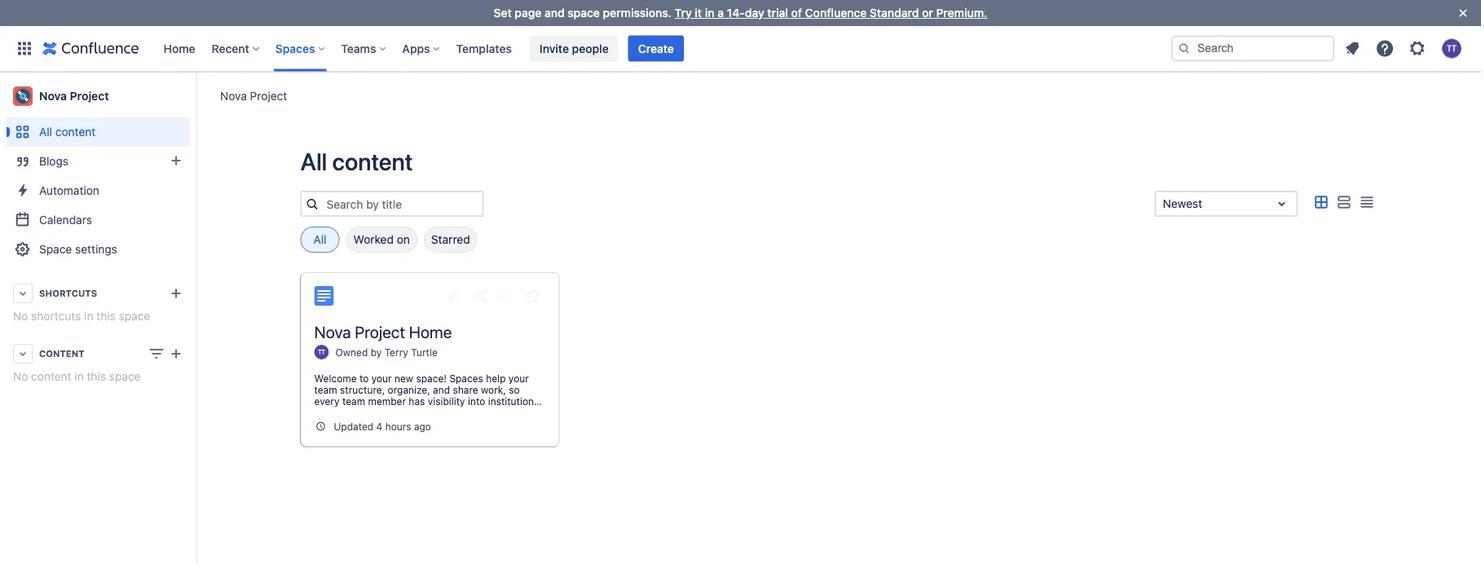 Task type: locate. For each thing, give the bounding box(es) containing it.
spaces
[[275, 42, 315, 55]]

home up turtle
[[409, 322, 452, 341]]

in left a
[[705, 6, 715, 20]]

newest
[[1163, 197, 1202, 210]]

0 horizontal spatial nova
[[39, 89, 67, 103]]

no for no shortcuts in this space
[[13, 309, 28, 323]]

0 horizontal spatial project
[[70, 89, 109, 103]]

project
[[250, 89, 287, 102], [70, 89, 109, 103], [355, 322, 405, 341]]

nova project link down "recent" "popup button"
[[220, 88, 287, 104]]

updated
[[334, 421, 374, 432]]

content up blogs
[[55, 125, 96, 139]]

home inside home 'link'
[[163, 42, 195, 55]]

2 nova project from the left
[[39, 89, 109, 103]]

or
[[922, 6, 933, 20]]

this for shortcuts
[[96, 309, 116, 323]]

set page and space permissions. try it in a 14-day trial of confluence standard or premium.
[[494, 6, 988, 20]]

create a blog image
[[166, 151, 186, 170]]

0 vertical spatial no
[[13, 309, 28, 323]]

content
[[55, 125, 96, 139], [332, 148, 413, 175], [31, 370, 71, 383]]

1 vertical spatial this
[[87, 370, 106, 383]]

nova up 'all content' link
[[39, 89, 67, 103]]

1 no from the top
[[13, 309, 28, 323]]

nova down "recent" "popup button"
[[220, 89, 247, 102]]

change view image
[[147, 344, 166, 364]]

content
[[39, 349, 84, 359]]

0 vertical spatial this
[[96, 309, 116, 323]]

all content inside 'space' element
[[39, 125, 96, 139]]

owned by terry turtle
[[335, 346, 438, 358]]

2 no from the top
[[13, 370, 28, 383]]

0 horizontal spatial in
[[75, 370, 84, 383]]

edit image
[[445, 286, 464, 306]]

space element
[[0, 72, 196, 564]]

project down spaces
[[250, 89, 287, 102]]

no left shortcuts at left
[[13, 309, 28, 323]]

all up the all button
[[300, 148, 327, 175]]

day
[[745, 6, 764, 20]]

0 horizontal spatial nova project
[[39, 89, 109, 103]]

search image
[[1178, 42, 1191, 55]]

updated 4 hours ago
[[334, 421, 431, 432]]

confluence image
[[42, 39, 139, 58], [42, 39, 139, 58]]

starred button
[[424, 227, 477, 253]]

add shortcut image
[[166, 284, 186, 303]]

ago
[[414, 421, 431, 432]]

templates
[[456, 42, 512, 55]]

recent button
[[207, 35, 266, 62]]

1 vertical spatial all content
[[300, 148, 413, 175]]

all inside 'space' element
[[39, 125, 52, 139]]

page image
[[314, 286, 334, 306]]

all
[[39, 125, 52, 139], [300, 148, 327, 175], [313, 233, 327, 246]]

home left recent
[[163, 42, 195, 55]]

0 horizontal spatial home
[[163, 42, 195, 55]]

0 vertical spatial all
[[39, 125, 52, 139]]

trial
[[767, 6, 788, 20]]

space down content dropdown button
[[109, 370, 141, 383]]

Search field
[[1171, 35, 1335, 62]]

it
[[695, 6, 702, 20]]

no for no content in this space
[[13, 370, 28, 383]]

try it in a 14-day trial of confluence standard or premium. link
[[675, 6, 988, 20]]

content button
[[7, 339, 189, 368]]

invite people button
[[530, 35, 619, 62]]

nova project
[[220, 89, 287, 102], [39, 89, 109, 103]]

blogs link
[[7, 147, 189, 176]]

0 vertical spatial space
[[568, 6, 600, 20]]

permissions.
[[603, 6, 672, 20]]

in for no shortcuts in this space
[[84, 309, 93, 323]]

0 horizontal spatial all content
[[39, 125, 96, 139]]

1 vertical spatial home
[[409, 322, 452, 341]]

and
[[545, 6, 565, 20]]

all content up search by title field
[[300, 148, 413, 175]]

automation link
[[7, 176, 189, 205]]

content down content
[[31, 370, 71, 383]]

terry turtle link
[[385, 346, 438, 358]]

cards image
[[1311, 193, 1331, 212]]

in down content
[[75, 370, 84, 383]]

no down content dropdown button
[[13, 370, 28, 383]]

nova up profile picture
[[314, 322, 351, 341]]

invite people
[[540, 42, 609, 55]]

calendars link
[[7, 205, 189, 235]]

None text field
[[1163, 196, 1166, 212]]

1 vertical spatial content
[[332, 148, 413, 175]]

1 nova project from the left
[[220, 89, 287, 102]]

teams
[[341, 42, 376, 55]]

compact list image
[[1357, 193, 1376, 212]]

shortcuts
[[31, 309, 81, 323]]

create a page image
[[166, 344, 186, 364]]

2 horizontal spatial project
[[355, 322, 405, 341]]

nova project link
[[7, 80, 189, 113], [220, 88, 287, 104]]

nova
[[220, 89, 247, 102], [39, 89, 67, 103], [314, 322, 351, 341]]

space
[[568, 6, 600, 20], [119, 309, 150, 323], [109, 370, 141, 383]]

apps
[[402, 42, 430, 55]]

1 horizontal spatial in
[[84, 309, 93, 323]]

by
[[371, 346, 382, 358]]

nova project up 'all content' link
[[39, 89, 109, 103]]

worked on button
[[346, 227, 417, 253]]

no shortcuts in this space
[[13, 309, 150, 323]]

space right 'and' on the left top of the page
[[568, 6, 600, 20]]

0 vertical spatial home
[[163, 42, 195, 55]]

all content up blogs
[[39, 125, 96, 139]]

this down content dropdown button
[[87, 370, 106, 383]]

page
[[515, 6, 542, 20]]

Search by title field
[[322, 192, 482, 215]]

1 vertical spatial space
[[119, 309, 150, 323]]

all content
[[39, 125, 96, 139], [300, 148, 413, 175]]

2 vertical spatial in
[[75, 370, 84, 383]]

close image
[[1454, 3, 1473, 23]]

project up by at the bottom left
[[355, 322, 405, 341]]

this for content
[[87, 370, 106, 383]]

project inside 'space' element
[[70, 89, 109, 103]]

nova project down "recent" "popup button"
[[220, 89, 287, 102]]

owned
[[335, 346, 368, 358]]

1 vertical spatial no
[[13, 370, 28, 383]]

0 vertical spatial in
[[705, 6, 715, 20]]

nova project inside 'space' element
[[39, 89, 109, 103]]

this
[[96, 309, 116, 323], [87, 370, 106, 383]]

banner
[[0, 26, 1481, 72]]

space down shortcuts dropdown button
[[119, 309, 150, 323]]

home link
[[159, 35, 200, 62]]

home
[[163, 42, 195, 55], [409, 322, 452, 341]]

all left worked
[[313, 233, 327, 246]]

in down shortcuts dropdown button
[[84, 309, 93, 323]]

set
[[494, 6, 512, 20]]

share image
[[471, 286, 490, 306]]

this down shortcuts dropdown button
[[96, 309, 116, 323]]

1 vertical spatial in
[[84, 309, 93, 323]]

content up search by title field
[[332, 148, 413, 175]]

project up 'all content' link
[[70, 89, 109, 103]]

calendars
[[39, 213, 92, 227]]

hours
[[385, 421, 411, 432]]

space settings
[[39, 243, 117, 256]]

all up blogs
[[39, 125, 52, 139]]

all inside button
[[313, 233, 327, 246]]

2 vertical spatial all
[[313, 233, 327, 246]]

settings icon image
[[1408, 39, 1427, 58]]

in
[[705, 6, 715, 20], [84, 309, 93, 323], [75, 370, 84, 383]]

2 vertical spatial space
[[109, 370, 141, 383]]

spaces button
[[271, 35, 331, 62]]

help icon image
[[1375, 39, 1395, 58]]

turtle
[[411, 346, 438, 358]]

teams button
[[336, 35, 392, 62]]

1 horizontal spatial nova project
[[220, 89, 287, 102]]

0 vertical spatial all content
[[39, 125, 96, 139]]

terry
[[385, 346, 408, 358]]

1 vertical spatial all
[[300, 148, 327, 175]]

banner containing home
[[0, 26, 1481, 72]]

settings
[[75, 243, 117, 256]]

nova project link up 'all content' link
[[7, 80, 189, 113]]

0 vertical spatial content
[[55, 125, 96, 139]]

no
[[13, 309, 28, 323], [13, 370, 28, 383]]



Task type: describe. For each thing, give the bounding box(es) containing it.
open image
[[1272, 194, 1292, 214]]

space settings link
[[7, 235, 189, 264]]

star image
[[523, 286, 543, 306]]

nova inside 'space' element
[[39, 89, 67, 103]]

worked
[[353, 233, 394, 246]]

shortcuts button
[[7, 279, 189, 308]]

space
[[39, 243, 72, 256]]

4
[[376, 421, 383, 432]]

1 horizontal spatial all content
[[300, 148, 413, 175]]

list image
[[1334, 193, 1354, 212]]

shortcuts
[[39, 288, 97, 299]]

apps button
[[397, 35, 446, 62]]

premium.
[[936, 6, 988, 20]]

1 horizontal spatial home
[[409, 322, 452, 341]]

2 horizontal spatial nova
[[314, 322, 351, 341]]

appswitcher icon image
[[15, 39, 34, 58]]

space for no shortcuts in this space
[[119, 309, 150, 323]]

your profile and preferences image
[[1442, 39, 1462, 58]]

people
[[572, 42, 609, 55]]

invite
[[540, 42, 569, 55]]

2 horizontal spatial in
[[705, 6, 715, 20]]

confluence
[[805, 6, 867, 20]]

notification icon image
[[1343, 39, 1362, 58]]

space for no content in this space
[[109, 370, 141, 383]]

create
[[638, 42, 674, 55]]

recent
[[212, 42, 249, 55]]

nova project home
[[314, 322, 452, 341]]

profile picture image
[[314, 345, 329, 360]]

1 horizontal spatial nova
[[220, 89, 247, 102]]

starred
[[431, 233, 470, 246]]

on
[[397, 233, 410, 246]]

no content in this space
[[13, 370, 141, 383]]

worked on
[[353, 233, 410, 246]]

create link
[[628, 35, 684, 62]]

all button
[[300, 227, 340, 253]]

templates link
[[451, 35, 517, 62]]

2 vertical spatial content
[[31, 370, 71, 383]]

1 horizontal spatial nova project link
[[220, 88, 287, 104]]

automation
[[39, 184, 99, 197]]

standard
[[870, 6, 919, 20]]

of
[[791, 6, 802, 20]]

all content link
[[7, 117, 189, 147]]

1 horizontal spatial project
[[250, 89, 287, 102]]

0 horizontal spatial nova project link
[[7, 80, 189, 113]]

14-
[[727, 6, 745, 20]]

in for no content in this space
[[75, 370, 84, 383]]

try
[[675, 6, 692, 20]]

a
[[718, 6, 724, 20]]

global element
[[10, 26, 1168, 71]]

blogs
[[39, 154, 69, 168]]



Task type: vqa. For each thing, say whether or not it's contained in the screenshot.
Short text
no



